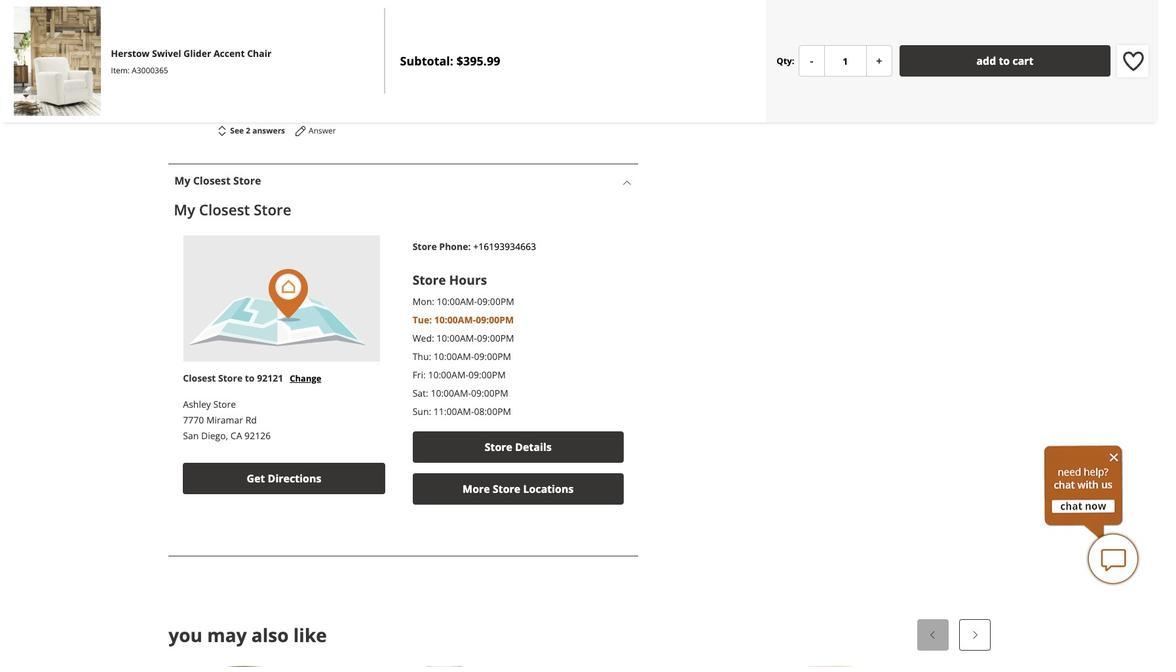 Task type: describe. For each thing, give the bounding box(es) containing it.
bear
[[462, 24, 485, 38]]

released
[[211, 24, 252, 38]]

more store locations
[[463, 482, 574, 497]]

load,
[[354, 37, 378, 52]]

0 horizontal spatial our
[[267, 10, 284, 24]]

store details link
[[413, 432, 624, 463]]

inaccurate button
[[380, 83, 419, 94]]

options expand image
[[217, 126, 228, 136]]

we do not have weight capacities to provide you with. but please keep in mind, all our products have gone through stability and durability tests before being released for sale.   as the load that our products can bear is dependent on so many independent variables (static load, force, movement, placement of the weight, and design, to name a few) there is no accurate way for us to state the maximum weight- bearing capacity. inaccurate
[[211, 0, 627, 94]]

subtotal: $395.99
[[400, 53, 500, 69]]

92121
[[257, 372, 283, 385]]

sun:
[[413, 406, 431, 418]]

mon:
[[413, 296, 435, 308]]

fri:
[[413, 369, 426, 381]]

7770
[[183, 414, 204, 427]]

all
[[253, 10, 264, 24]]

1 vertical spatial my
[[174, 200, 195, 220]]

11:00am-
[[434, 406, 474, 418]]

10:00am- down "store hours"
[[437, 296, 477, 308]]

qty:
[[777, 55, 795, 67]]

but
[[546, 0, 563, 11]]

diego,
[[201, 430, 228, 443]]

10:00am- right tue:
[[434, 314, 476, 326]]

of
[[524, 37, 534, 52]]

also
[[252, 623, 289, 648]]

more
[[463, 482, 490, 497]]

directions
[[268, 472, 321, 486]]

placement
[[470, 37, 521, 52]]

store details
[[485, 440, 552, 455]]

kambria swivel glider accent chair image
[[365, 665, 550, 668]]

weight-
[[587, 51, 622, 65]]

thu:
[[413, 351, 431, 363]]

phantasm swivel accent chair image
[[756, 665, 942, 668]]

add
[[977, 54, 996, 68]]

see 2 answers
[[230, 125, 285, 136]]

subtotal:
[[400, 53, 454, 69]]

mind,
[[222, 10, 250, 24]]

san
[[183, 430, 199, 443]]

chair
[[247, 47, 272, 60]]

2
[[246, 125, 250, 136]]

a
[[291, 51, 297, 65]]

to left name
[[248, 51, 258, 65]]

load
[[330, 24, 351, 38]]

swivel
[[152, 47, 181, 60]]

you may also like
[[169, 623, 327, 648]]

see 2 answers button
[[217, 123, 285, 139]]

+16193934663
[[473, 241, 536, 253]]

store inside store details link
[[485, 440, 513, 455]]

variables
[[276, 37, 320, 52]]

10:00am- right wed:
[[437, 332, 477, 345]]

my closest store inside dropdown button
[[175, 174, 261, 188]]

please
[[566, 0, 598, 11]]

1 vertical spatial you
[[169, 623, 203, 648]]

like
[[294, 623, 327, 648]]

store inside the more store locations link
[[493, 482, 521, 497]]

weight
[[360, 0, 393, 11]]

92126
[[245, 430, 271, 443]]

durability
[[490, 10, 537, 24]]

tue:
[[413, 314, 432, 326]]

08:00pm
[[474, 406, 511, 418]]

2 horizontal spatial the
[[537, 37, 553, 52]]

1 horizontal spatial the
[[516, 51, 532, 65]]

phone:
[[439, 241, 471, 253]]

accurate
[[378, 51, 420, 65]]

write image
[[296, 126, 306, 136]]

state
[[489, 51, 513, 65]]

closest store to 92121 change
[[183, 372, 321, 385]]

dialogue message for liveperson image
[[1045, 446, 1123, 540]]

rd
[[246, 414, 257, 427]]

herstow
[[111, 47, 150, 60]]

1 horizontal spatial products
[[396, 24, 440, 38]]

independent
[[211, 37, 273, 52]]

way
[[423, 51, 442, 65]]

capacity.
[[251, 65, 293, 79]]

cart
[[1013, 54, 1034, 68]]

can
[[442, 24, 460, 38]]

+16193934663 link
[[473, 241, 536, 253]]

that
[[354, 24, 374, 38]]

mon: 10:00am-09:00pm tue: 10:00am-09:00pm wed: 10:00am-09:00pm thu: 10:00am-09:00pm fri: 10:00am-09:00pm sat: 10:00am-09:00pm sun: 11:00am-08:00pm
[[413, 296, 514, 418]]

tests
[[539, 10, 563, 24]]

item:
[[111, 65, 130, 76]]

with.
[[520, 0, 544, 11]]

0 vertical spatial is
[[488, 24, 495, 38]]

on
[[554, 24, 567, 38]]

to up can
[[446, 0, 456, 11]]

capacities
[[396, 0, 444, 11]]

change link
[[286, 373, 321, 385]]

10:00am- right the thu: in the bottom left of the page
[[434, 351, 474, 363]]

bearing
[[211, 65, 248, 79]]

may
[[207, 623, 247, 648]]

herstow swivel glider accent chair, ivory, large image
[[14, 7, 101, 116]]

get
[[247, 472, 265, 486]]

get directions link
[[183, 463, 385, 495]]

maximum
[[534, 51, 584, 65]]

more store locations link
[[413, 474, 624, 505]]

answer
[[309, 125, 336, 136]]

inaccurate
[[380, 83, 419, 94]]

1 vertical spatial for
[[445, 51, 459, 65]]



Task type: locate. For each thing, give the bounding box(es) containing it.
to
[[446, 0, 456, 11], [248, 51, 258, 65], [476, 51, 486, 65], [999, 54, 1010, 68], [245, 372, 255, 385]]

see
[[230, 125, 244, 136]]

1 horizontal spatial you
[[499, 0, 517, 11]]

design,
[[211, 51, 245, 65]]

sale.
[[272, 24, 294, 38]]

many
[[584, 24, 611, 38]]

0 vertical spatial my closest store
[[175, 174, 261, 188]]

10:00am-
[[437, 296, 477, 308], [434, 314, 476, 326], [437, 332, 477, 345], [434, 351, 474, 363], [428, 369, 469, 381], [431, 387, 471, 400]]

there
[[323, 51, 350, 65]]

change
[[290, 373, 321, 385]]

None text field
[[824, 45, 867, 77]]

0 horizontal spatial is
[[352, 51, 360, 65]]

the
[[311, 24, 327, 38], [537, 37, 553, 52], [516, 51, 532, 65]]

not
[[315, 0, 332, 11]]

0 vertical spatial closest
[[193, 174, 231, 188]]

to inside button
[[999, 54, 1010, 68]]

you left with.
[[499, 0, 517, 11]]

store phone: +16193934663
[[413, 241, 536, 253]]

0 vertical spatial you
[[499, 0, 517, 11]]

before
[[565, 10, 598, 24]]

movement,
[[411, 37, 467, 52]]

is right 'bear'
[[488, 24, 495, 38]]

1 vertical spatial my closest store
[[174, 200, 291, 220]]

the right of
[[537, 37, 553, 52]]

products
[[287, 10, 330, 24], [396, 24, 440, 38]]

ashley
[[183, 399, 211, 411]]

wed:
[[413, 332, 434, 345]]

and down being
[[593, 37, 612, 52]]

weight,
[[555, 37, 591, 52]]

for left the 'sale.'
[[255, 24, 269, 38]]

10:00am- up 11:00am-
[[431, 387, 471, 400]]

closest
[[193, 174, 231, 188], [199, 200, 250, 220], [183, 372, 216, 385]]

the right state
[[516, 51, 532, 65]]

name
[[261, 51, 289, 65]]

bradney swivel accent chair image
[[169, 665, 354, 668]]

1 vertical spatial and
[[593, 37, 612, 52]]

our right all
[[267, 10, 284, 24]]

my
[[175, 174, 190, 188], [174, 200, 195, 220]]

a3000365
[[132, 65, 168, 76]]

accent
[[214, 47, 245, 60]]

my closest store button
[[169, 164, 638, 197]]

have
[[334, 0, 358, 11], [333, 10, 356, 24]]

1 horizontal spatial for
[[445, 51, 459, 65]]

1 vertical spatial is
[[352, 51, 360, 65]]

store hours
[[413, 271, 487, 289]]

few)
[[300, 51, 321, 65]]

store
[[233, 174, 261, 188], [254, 200, 291, 220], [413, 241, 437, 253], [413, 271, 446, 289], [218, 372, 243, 385], [213, 399, 236, 411], [485, 440, 513, 455], [493, 482, 521, 497]]

keep
[[600, 0, 624, 11]]

sat:
[[413, 387, 429, 400]]

is left no at the left
[[352, 51, 360, 65]]

None button
[[799, 45, 825, 77], [866, 45, 893, 77], [799, 45, 825, 77], [866, 45, 893, 77]]

10:00am- right fri:
[[428, 369, 469, 381]]

miramar
[[206, 414, 243, 427]]

(static
[[322, 37, 351, 52]]

gone
[[359, 10, 383, 24]]

closest inside dropdown button
[[193, 174, 231, 188]]

and
[[469, 10, 488, 24], [593, 37, 612, 52]]

ca
[[231, 430, 242, 443]]

0 horizontal spatial you
[[169, 623, 203, 648]]

you left may
[[169, 623, 203, 648]]

glider
[[184, 47, 211, 60]]

$395.99
[[457, 53, 500, 69]]

store inside my closest store dropdown button
[[233, 174, 261, 188]]

stability
[[428, 10, 466, 24]]

dependent
[[498, 24, 552, 38]]

0 horizontal spatial for
[[255, 24, 269, 38]]

us
[[462, 51, 473, 65]]

0 horizontal spatial products
[[287, 10, 330, 24]]

for left "us"
[[445, 51, 459, 65]]

0 vertical spatial and
[[469, 10, 488, 24]]

answer button
[[296, 123, 336, 139]]

to right "us"
[[476, 51, 486, 65]]

force,
[[381, 37, 409, 52]]

you inside we do not have weight capacities to provide you with. but please keep in mind, all our products have gone through stability and durability tests before being released for sale.   as the load that our products can bear is dependent on so many independent variables (static load, force, movement, placement of the weight, and design, to name a few) there is no accurate way for us to state the maximum weight- bearing capacity. inaccurate
[[499, 0, 517, 11]]

add to cart
[[977, 54, 1034, 68]]

herstow swivel glider accent chair item: a3000365
[[111, 47, 272, 76]]

do
[[300, 0, 312, 11]]

provide
[[459, 0, 496, 11]]

to right add
[[999, 54, 1010, 68]]

the right as
[[311, 24, 327, 38]]

to left 92121
[[245, 372, 255, 385]]

locations
[[523, 482, 574, 497]]

add to cart button
[[900, 45, 1111, 77]]

answers
[[252, 125, 285, 136]]

for
[[255, 24, 269, 38], [445, 51, 459, 65]]

we
[[281, 0, 297, 11]]

0 vertical spatial for
[[255, 24, 269, 38]]

0 vertical spatial my
[[175, 174, 190, 188]]

0 horizontal spatial the
[[311, 24, 327, 38]]

1 horizontal spatial our
[[376, 24, 393, 38]]

1 vertical spatial closest
[[199, 200, 250, 220]]

details
[[515, 440, 552, 455]]

0 horizontal spatial and
[[469, 10, 488, 24]]

in
[[211, 10, 220, 24]]

our right that
[[376, 24, 393, 38]]

chat bubble mobile view image
[[1087, 534, 1140, 586]]

closest store image image
[[183, 235, 380, 362]]

2 vertical spatial closest
[[183, 372, 216, 385]]

1 horizontal spatial and
[[593, 37, 612, 52]]

ashley store 7770 miramar rd san diego,                                  ca 92126
[[183, 399, 271, 443]]

as
[[297, 24, 308, 38]]

and right can
[[469, 10, 488, 24]]

1 horizontal spatial is
[[488, 24, 495, 38]]

my inside my closest store dropdown button
[[175, 174, 190, 188]]

store inside ashley store 7770 miramar rd san diego,                                  ca 92126
[[213, 399, 236, 411]]

no
[[363, 51, 375, 65]]



Task type: vqa. For each thing, say whether or not it's contained in the screenshot.
search box
no



